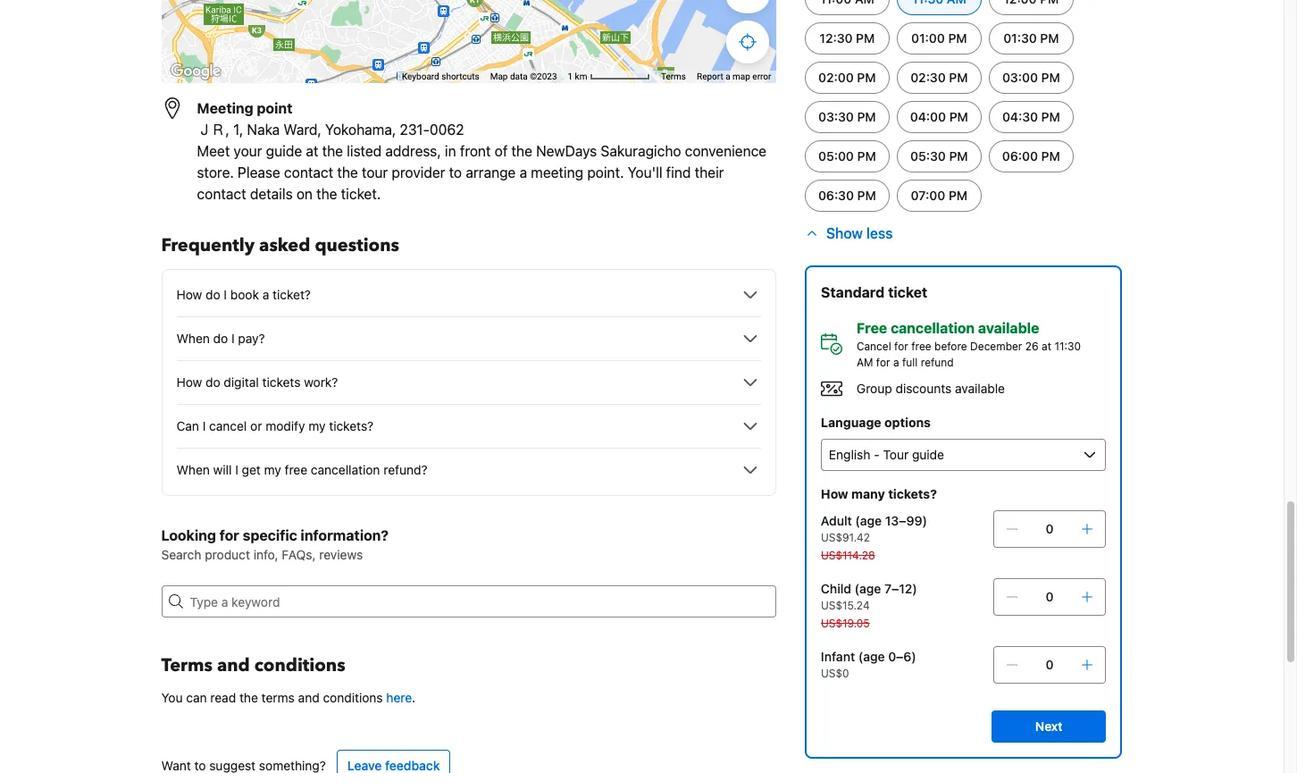 Task type: locate. For each thing, give the bounding box(es) containing it.
i for pay?
[[231, 331, 235, 346]]

(age inside adult (age 13–99) us$91.42
[[856, 513, 883, 528]]

my inside can i cancel or modify my tickets? dropdown button
[[309, 418, 326, 433]]

05:00 pm
[[819, 148, 877, 164]]

questions
[[315, 233, 399, 257]]

when will i get my free cancellation refund?
[[177, 462, 428, 477]]

3 0 from the top
[[1047, 657, 1055, 672]]

2 vertical spatial 0
[[1047, 657, 1055, 672]]

pm for 07:00 pm
[[950, 188, 969, 203]]

terms for terms and conditions
[[161, 653, 213, 677]]

1 horizontal spatial at
[[1043, 340, 1052, 353]]

do
[[206, 287, 220, 302], [213, 331, 228, 346], [206, 374, 220, 390]]

0 horizontal spatial free
[[285, 462, 308, 477]]

meeting
[[531, 164, 584, 181]]

please
[[238, 164, 280, 181]]

how up the adult
[[822, 486, 849, 501]]

frequently
[[161, 233, 255, 257]]

us$15.24
[[822, 599, 871, 612]]

for up product
[[220, 527, 239, 543]]

contact
[[284, 164, 333, 181], [197, 186, 246, 202]]

pm right "01:30"
[[1041, 30, 1060, 46]]

frequently asked questions
[[161, 233, 399, 257]]

when inside dropdown button
[[177, 331, 210, 346]]

2 vertical spatial do
[[206, 374, 220, 390]]

at inside 'meeting point ｊｒ, 1, naka ward, yokohama, 231-0062 meet your guide at the listed address, in front of the newdays sakuragicho convenience store.     please contact the tour provider to arrange a meeting point. you'll find their contact details on the ticket.'
[[306, 143, 318, 159]]

pm for 12:30 pm
[[857, 30, 876, 46]]

tickets
[[262, 374, 301, 390]]

data
[[510, 72, 528, 81]]

how up can
[[177, 374, 202, 390]]

pm right 06:00
[[1042, 148, 1061, 164]]

2 horizontal spatial for
[[895, 340, 909, 353]]

0 horizontal spatial contact
[[197, 186, 246, 202]]

(age inside infant (age 0–6) us$0
[[859, 649, 886, 664]]

(age up 'us$15.24'
[[855, 581, 882, 596]]

for inside looking for specific information? search product info, faqs, reviews
[[220, 527, 239, 543]]

0 horizontal spatial for
[[220, 527, 239, 543]]

at inside free cancellation available cancel for free before december 26 at 11:30 am for a full refund
[[1043, 340, 1052, 353]]

0062
[[430, 122, 464, 138]]

meeting
[[197, 100, 253, 116]]

how down the frequently
[[177, 287, 202, 302]]

when left pay?
[[177, 331, 210, 346]]

terms up can
[[161, 653, 213, 677]]

child
[[822, 581, 852, 596]]

when
[[177, 331, 210, 346], [177, 462, 210, 477]]

i for get
[[235, 462, 238, 477]]

available up "december" on the right of the page
[[979, 320, 1040, 336]]

arrange
[[466, 164, 516, 181]]

cancellation up before
[[892, 320, 976, 336]]

pm right 05:00
[[858, 148, 877, 164]]

1 horizontal spatial free
[[912, 340, 932, 353]]

0 vertical spatial conditions
[[254, 653, 346, 677]]

map region
[[150, 0, 836, 143]]

0 horizontal spatial my
[[264, 462, 281, 477]]

0 horizontal spatial terms
[[161, 653, 213, 677]]

tickets? inside dropdown button
[[329, 418, 374, 433]]

2 when from the top
[[177, 462, 210, 477]]

0 vertical spatial free
[[912, 340, 932, 353]]

0 vertical spatial (age
[[856, 513, 883, 528]]

when inside dropdown button
[[177, 462, 210, 477]]

a inside 'meeting point ｊｒ, 1, naka ward, yokohama, 231-0062 meet your guide at the listed address, in front of the newdays sakuragicho convenience store.     please contact the tour provider to arrange a meeting point. you'll find their contact details on the ticket.'
[[520, 164, 527, 181]]

1 vertical spatial contact
[[197, 186, 246, 202]]

06:30 pm
[[819, 188, 877, 203]]

1 vertical spatial at
[[1043, 340, 1052, 353]]

us$19.05
[[822, 617, 871, 630]]

1 when from the top
[[177, 331, 210, 346]]

0 vertical spatial and
[[217, 653, 250, 677]]

(age for 7–12)
[[855, 581, 882, 596]]

pm right 03:30
[[858, 109, 877, 124]]

231-
[[400, 122, 430, 138]]

0 for child (age 7–12)
[[1047, 589, 1055, 604]]

1 horizontal spatial for
[[877, 356, 891, 369]]

pm right the 03:00
[[1042, 70, 1061, 85]]

0 vertical spatial for
[[895, 340, 909, 353]]

1 0 from the top
[[1047, 521, 1055, 536]]

0 horizontal spatial and
[[217, 653, 250, 677]]

show less
[[827, 225, 894, 241]]

(age down "many"
[[856, 513, 883, 528]]

0 vertical spatial tickets?
[[329, 418, 374, 433]]

map
[[733, 72, 751, 81]]

my right modify
[[309, 418, 326, 433]]

(age
[[856, 513, 883, 528], [855, 581, 882, 596], [859, 649, 886, 664]]

0 horizontal spatial at
[[306, 143, 318, 159]]

a
[[726, 72, 731, 81], [520, 164, 527, 181], [263, 287, 269, 302], [894, 356, 900, 369]]

available inside free cancellation available cancel for free before december 26 at 11:30 am for a full refund
[[979, 320, 1040, 336]]

1 vertical spatial 0
[[1047, 589, 1055, 604]]

product
[[205, 547, 250, 562]]

pm for 02:00 pm
[[858, 70, 877, 85]]

and right terms
[[298, 690, 320, 705]]

i right will
[[235, 462, 238, 477]]

the right of
[[512, 143, 533, 159]]

how for how do i book a ticket?
[[177, 287, 202, 302]]

2 vertical spatial how
[[822, 486, 849, 501]]

store.
[[197, 164, 234, 181]]

point
[[257, 100, 293, 116]]

naka
[[247, 122, 280, 138]]

error
[[753, 72, 772, 81]]

1 vertical spatial cancellation
[[311, 462, 380, 477]]

cancel
[[857, 340, 892, 353]]

i left pay?
[[231, 331, 235, 346]]

of
[[495, 143, 508, 159]]

adult (age 13–99) us$91.42
[[822, 513, 928, 544]]

a left full
[[894, 356, 900, 369]]

looking
[[161, 527, 216, 543]]

terms left report
[[661, 72, 686, 81]]

1 vertical spatial and
[[298, 690, 320, 705]]

pm right "01:00" in the top of the page
[[949, 30, 968, 46]]

do left pay?
[[213, 331, 228, 346]]

december
[[971, 340, 1023, 353]]

free right get
[[285, 462, 308, 477]]

pm right 05:30 on the right top of page
[[950, 148, 969, 164]]

1 horizontal spatial tickets?
[[889, 486, 938, 501]]

yokohama,
[[325, 122, 396, 138]]

cancellation inside free cancellation available cancel for free before december 26 at 11:30 am for a full refund
[[892, 320, 976, 336]]

0 vertical spatial 0
[[1047, 521, 1055, 536]]

01:00 pm
[[912, 30, 968, 46]]

my right get
[[264, 462, 281, 477]]

0 vertical spatial at
[[306, 143, 318, 159]]

details
[[250, 186, 293, 202]]

0 vertical spatial terms
[[661, 72, 686, 81]]

pm right 12:30 at the top of page
[[857, 30, 876, 46]]

show
[[827, 225, 864, 241]]

0 vertical spatial how
[[177, 287, 202, 302]]

05:00
[[819, 148, 855, 164]]

0 vertical spatial cancellation
[[892, 320, 976, 336]]

pm right 07:00
[[950, 188, 969, 203]]

when left will
[[177, 462, 210, 477]]

the right the read
[[240, 690, 258, 705]]

a inside free cancellation available cancel for free before december 26 at 11:30 am for a full refund
[[894, 356, 900, 369]]

tickets? up 13–99)
[[889, 486, 938, 501]]

2 vertical spatial for
[[220, 527, 239, 543]]

pm right 02:30
[[950, 70, 969, 85]]

0 vertical spatial contact
[[284, 164, 333, 181]]

03:30
[[819, 109, 855, 124]]

i left book
[[224, 287, 227, 302]]

1 horizontal spatial and
[[298, 690, 320, 705]]

1 vertical spatial for
[[877, 356, 891, 369]]

a left the map
[[726, 72, 731, 81]]

do left the digital
[[206, 374, 220, 390]]

1 vertical spatial do
[[213, 331, 228, 346]]

2 0 from the top
[[1047, 589, 1055, 604]]

(age inside the child (age 7–12) us$15.24
[[855, 581, 882, 596]]

free up full
[[912, 340, 932, 353]]

1 vertical spatial how
[[177, 374, 202, 390]]

how many tickets?
[[822, 486, 938, 501]]

my inside when will i get my free cancellation refund? dropdown button
[[264, 462, 281, 477]]

contact up on
[[284, 164, 333, 181]]

infant
[[822, 649, 856, 664]]

0 for adult (age 13–99)
[[1047, 521, 1055, 536]]

pm for 03:30 pm
[[858, 109, 877, 124]]

keyboard
[[402, 72, 439, 81]]

tickets? down work?
[[329, 418, 374, 433]]

Type a keyword field
[[183, 585, 777, 618]]

i right can
[[203, 418, 206, 433]]

1 horizontal spatial my
[[309, 418, 326, 433]]

a inside dropdown button
[[263, 287, 269, 302]]

1 vertical spatial (age
[[855, 581, 882, 596]]

conditions up the you can read the terms and conditions here .
[[254, 653, 346, 677]]

here
[[386, 690, 412, 705]]

can i cancel or modify my tickets? button
[[177, 416, 762, 437]]

their
[[695, 164, 724, 181]]

available for discounts
[[956, 381, 1006, 396]]

02:00 pm
[[819, 70, 877, 85]]

standard ticket
[[822, 284, 928, 300]]

when do i pay?
[[177, 331, 265, 346]]

terms
[[262, 690, 295, 705]]

free inside free cancellation available cancel for free before december 26 at 11:30 am for a full refund
[[912, 340, 932, 353]]

the
[[322, 143, 343, 159], [512, 143, 533, 159], [337, 164, 358, 181], [317, 186, 337, 202], [240, 690, 258, 705]]

1 vertical spatial terms
[[161, 653, 213, 677]]

discounts
[[896, 381, 953, 396]]

contact down store.
[[197, 186, 246, 202]]

1
[[568, 72, 573, 81]]

free
[[912, 340, 932, 353], [285, 462, 308, 477]]

1 vertical spatial tickets?
[[889, 486, 938, 501]]

for up full
[[895, 340, 909, 353]]

pm for 02:30 pm
[[950, 70, 969, 85]]

search
[[161, 547, 201, 562]]

how do i book a ticket? button
[[177, 284, 762, 306]]

0 horizontal spatial tickets?
[[329, 418, 374, 433]]

ward,
[[284, 122, 322, 138]]

my
[[309, 418, 326, 433], [264, 462, 281, 477]]

a right book
[[263, 287, 269, 302]]

1 vertical spatial available
[[956, 381, 1006, 396]]

0 vertical spatial when
[[177, 331, 210, 346]]

0 vertical spatial available
[[979, 320, 1040, 336]]

next
[[1036, 719, 1064, 734]]

0 vertical spatial my
[[309, 418, 326, 433]]

the left listed
[[322, 143, 343, 159]]

conditions left here link
[[323, 690, 383, 705]]

cancellation left "refund?"
[[311, 462, 380, 477]]

modify
[[266, 418, 305, 433]]

i
[[224, 287, 227, 302], [231, 331, 235, 346], [203, 418, 206, 433], [235, 462, 238, 477]]

free inside dropdown button
[[285, 462, 308, 477]]

1 vertical spatial my
[[264, 462, 281, 477]]

available down "december" on the right of the page
[[956, 381, 1006, 396]]

i inside dropdown button
[[231, 331, 235, 346]]

0 horizontal spatial cancellation
[[311, 462, 380, 477]]

(age left 0–6)
[[859, 649, 886, 664]]

0 vertical spatial do
[[206, 287, 220, 302]]

when for when will i get my free cancellation refund?
[[177, 462, 210, 477]]

2 vertical spatial (age
[[859, 649, 886, 664]]

1,
[[233, 122, 243, 138]]

do left book
[[206, 287, 220, 302]]

1 horizontal spatial terms
[[661, 72, 686, 81]]

or
[[250, 418, 262, 433]]

pm right 04:00
[[950, 109, 969, 124]]

at down ward,
[[306, 143, 318, 159]]

km
[[575, 72, 588, 81]]

1 vertical spatial free
[[285, 462, 308, 477]]

do inside dropdown button
[[213, 331, 228, 346]]

at right 26
[[1043, 340, 1052, 353]]

©2023
[[530, 72, 557, 81]]

point.
[[587, 164, 624, 181]]

a right arrange
[[520, 164, 527, 181]]

keyboard shortcuts button
[[402, 71, 480, 83]]

free for cancellation
[[912, 340, 932, 353]]

pm right 02:00
[[858, 70, 877, 85]]

meeting point ｊｒ, 1, naka ward, yokohama, 231-0062 meet your guide at the listed address, in front of the newdays sakuragicho convenience store.     please contact the tour provider to arrange a meeting point. you'll find their contact details on the ticket.
[[197, 100, 767, 202]]

pm right 06:30
[[858, 188, 877, 203]]

next button
[[993, 711, 1107, 743]]

pm right 04:30
[[1042, 109, 1061, 124]]

how for how many tickets?
[[822, 486, 849, 501]]

you
[[161, 690, 183, 705]]

terms and conditions
[[161, 653, 346, 677]]

tour
[[362, 164, 388, 181]]

for right am
[[877, 356, 891, 369]]

conditions
[[254, 653, 346, 677], [323, 690, 383, 705]]

child (age 7–12) us$15.24
[[822, 581, 918, 612]]

1 horizontal spatial cancellation
[[892, 320, 976, 336]]

and up the read
[[217, 653, 250, 677]]

ticket.
[[341, 186, 381, 202]]

1 vertical spatial when
[[177, 462, 210, 477]]

pm for 05:00 pm
[[858, 148, 877, 164]]



Task type: vqa. For each thing, say whether or not it's contained in the screenshot.
bottommost the if
no



Task type: describe. For each thing, give the bounding box(es) containing it.
terms for the terms link
[[661, 72, 686, 81]]

1 vertical spatial conditions
[[323, 690, 383, 705]]

how do digital tickets work?
[[177, 374, 338, 390]]

can i cancel or modify my tickets?
[[177, 418, 374, 433]]

12:30 pm
[[820, 30, 876, 46]]

available for cancellation
[[979, 320, 1040, 336]]

us$0
[[822, 667, 850, 680]]

here link
[[386, 690, 412, 705]]

options
[[885, 415, 932, 430]]

report a map error link
[[697, 72, 772, 81]]

1 km
[[568, 72, 590, 81]]

pm for 05:30 pm
[[950, 148, 969, 164]]

address,
[[386, 143, 441, 159]]

map data ©2023
[[490, 72, 557, 81]]

pm for 01:30 pm
[[1041, 30, 1060, 46]]

04:00
[[911, 109, 947, 124]]

13–99)
[[886, 513, 928, 528]]

can
[[177, 418, 199, 433]]

(age for 13–99)
[[856, 513, 883, 528]]

you'll
[[628, 164, 663, 181]]

information?
[[301, 527, 389, 543]]

full
[[903, 356, 919, 369]]

many
[[852, 486, 886, 501]]

on
[[297, 186, 313, 202]]

pm for 06:30 pm
[[858, 188, 877, 203]]

06:30
[[819, 188, 855, 203]]

book
[[230, 287, 259, 302]]

cancellation inside dropdown button
[[311, 462, 380, 477]]

do for pay?
[[213, 331, 228, 346]]

i for book
[[224, 287, 227, 302]]

04:00 pm
[[911, 109, 969, 124]]

(age for 0–6)
[[859, 649, 886, 664]]

show less button
[[806, 223, 894, 244]]

provider
[[392, 164, 445, 181]]

the right on
[[317, 186, 337, 202]]

05:30 pm
[[911, 148, 969, 164]]

report
[[697, 72, 724, 81]]

sakuragicho
[[601, 143, 681, 159]]

shortcuts
[[442, 72, 480, 81]]

.
[[412, 690, 416, 705]]

11:30
[[1055, 340, 1082, 353]]

digital
[[224, 374, 259, 390]]

find
[[667, 164, 691, 181]]

pay?
[[238, 331, 265, 346]]

do for book
[[206, 287, 220, 302]]

google image
[[166, 60, 225, 83]]

05:30
[[911, 148, 947, 164]]

ticket
[[889, 284, 928, 300]]

am
[[857, 356, 874, 369]]

standard
[[822, 284, 886, 300]]

ticket?
[[273, 287, 311, 302]]

us$91.42
[[822, 531, 871, 544]]

specific
[[243, 527, 297, 543]]

pm for 04:30 pm
[[1042, 109, 1061, 124]]

7–12)
[[885, 581, 918, 596]]

01:30 pm
[[1004, 30, 1060, 46]]

06:00
[[1003, 148, 1039, 164]]

us$114.28
[[822, 549, 876, 562]]

guide
[[266, 143, 302, 159]]

02:30 pm
[[911, 70, 969, 85]]

convenience
[[685, 143, 767, 159]]

01:30
[[1004, 30, 1038, 46]]

how do i book a ticket?
[[177, 287, 311, 302]]

free for will
[[285, 462, 308, 477]]

pm for 04:00 pm
[[950, 109, 969, 124]]

the up 'ticket.'
[[337, 164, 358, 181]]

refund
[[922, 356, 955, 369]]

infant (age 0–6) us$0
[[822, 649, 917, 680]]

1 horizontal spatial contact
[[284, 164, 333, 181]]

reviews
[[319, 547, 363, 562]]

can
[[186, 690, 207, 705]]

26
[[1026, 340, 1040, 353]]

adult
[[822, 513, 853, 528]]

your
[[234, 143, 262, 159]]

how for how do digital tickets work?
[[177, 374, 202, 390]]

07:00 pm
[[912, 188, 969, 203]]

when do i pay? button
[[177, 328, 762, 349]]

pm for 06:00 pm
[[1042, 148, 1061, 164]]

in
[[445, 143, 456, 159]]

01:00
[[912, 30, 946, 46]]

work?
[[304, 374, 338, 390]]

do for tickets
[[206, 374, 220, 390]]

get
[[242, 462, 261, 477]]

asked
[[259, 233, 311, 257]]

02:30
[[911, 70, 947, 85]]

04:30 pm
[[1003, 109, 1061, 124]]

when for when do i pay?
[[177, 331, 210, 346]]

12:30
[[820, 30, 854, 46]]

group discounts available
[[857, 381, 1006, 396]]

report a map error
[[697, 72, 772, 81]]

language
[[822, 415, 882, 430]]

pm for 03:00 pm
[[1042, 70, 1061, 85]]

0 for infant (age 0–6)
[[1047, 657, 1055, 672]]

pm for 01:00 pm
[[949, 30, 968, 46]]

03:00 pm
[[1003, 70, 1061, 85]]



